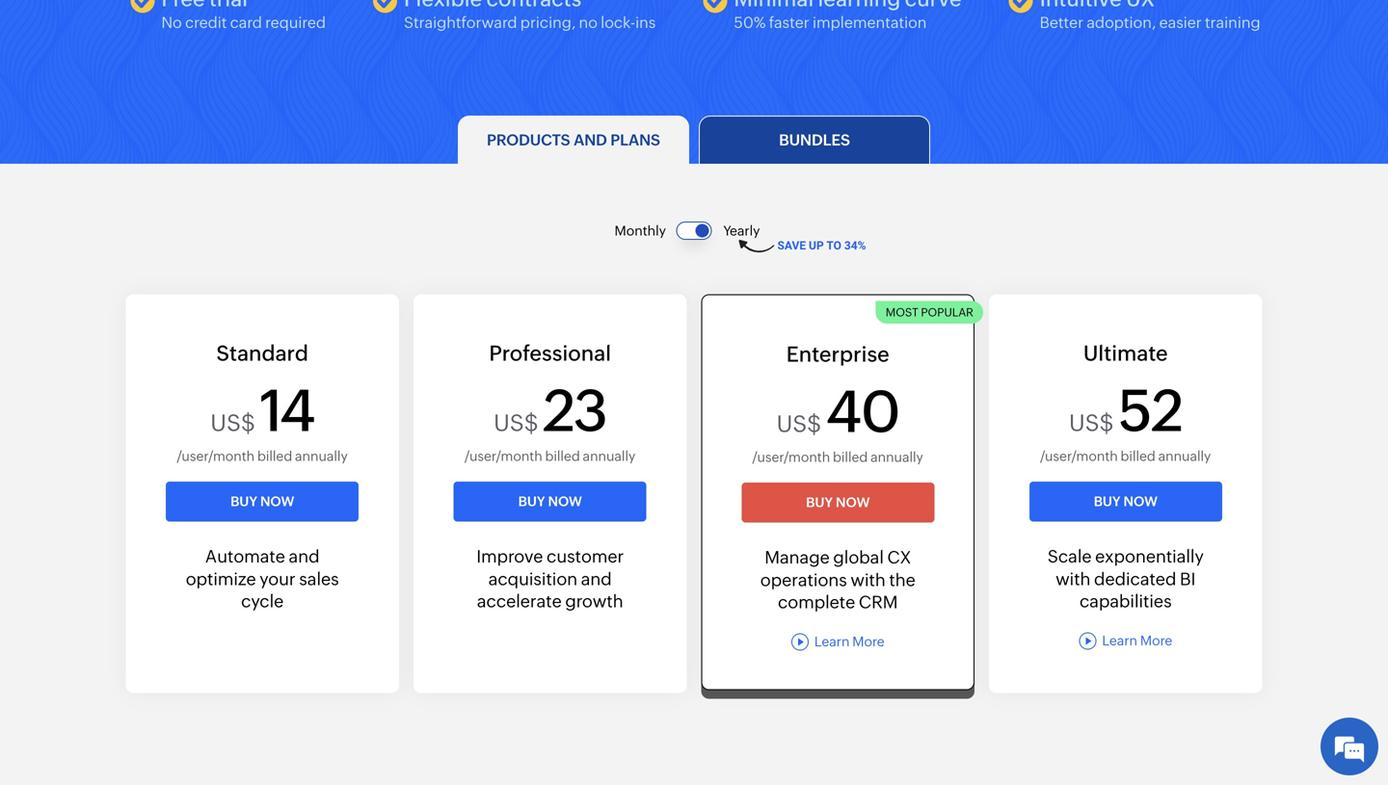 Task type: vqa. For each thing, say whether or not it's contained in the screenshot.
management
no



Task type: describe. For each thing, give the bounding box(es) containing it.
your
[[260, 570, 296, 589]]

global
[[834, 548, 884, 568]]

products
[[487, 131, 570, 149]]

us$ for 40
[[777, 411, 822, 438]]

buy now for 23
[[518, 494, 582, 509]]

manage
[[765, 548, 830, 568]]

with inside scale exponentially with dedicated bi capabilities
[[1056, 570, 1091, 589]]

/user/month for 40
[[753, 450, 830, 465]]

/user/month for 52
[[1041, 449, 1118, 464]]

1 horizontal spatial more
[[1141, 634, 1173, 649]]

cycle
[[241, 592, 284, 612]]

products and plans
[[487, 131, 661, 149]]

billed for 23
[[545, 449, 580, 464]]

the
[[889, 571, 916, 590]]

/user/month for 23
[[465, 449, 543, 464]]

40
[[826, 379, 900, 445]]

buy for 14
[[231, 494, 257, 509]]

training
[[1205, 13, 1261, 31]]

improve customer acquisition and accelerate growth
[[477, 547, 624, 612]]

now for 14
[[260, 494, 294, 509]]

now for 23
[[548, 494, 582, 509]]

customer
[[547, 547, 624, 567]]

pricing,
[[521, 13, 576, 31]]

resources link
[[1121, 0, 1205, 53]]

adoption,
[[1087, 13, 1157, 31]]

billed for 52
[[1121, 449, 1156, 464]]

buy now up global
[[806, 495, 870, 510]]

exponentially
[[1096, 547, 1204, 567]]

0 horizontal spatial learn
[[815, 635, 850, 650]]

professional
[[489, 341, 611, 366]]

save
[[778, 239, 806, 252]]

monthly
[[615, 223, 666, 238]]

14
[[259, 378, 314, 444]]

better
[[1040, 13, 1084, 31]]

automate
[[205, 547, 285, 567]]

features
[[677, 18, 735, 35]]

to
[[827, 239, 842, 252]]

annually for 52
[[1159, 449, 1212, 464]]

acquisition
[[489, 570, 578, 589]]

with inside manage global cx operations with the complete crm
[[851, 571, 886, 590]]

no
[[161, 13, 182, 31]]

faster
[[769, 13, 810, 31]]

plans
[[611, 131, 661, 149]]

john smith image
[[1350, 10, 1384, 43]]

complete
[[778, 593, 856, 613]]

enterprise
[[787, 342, 890, 367]]

straightforward pricing, no lock-ins
[[404, 13, 656, 31]]

most
[[886, 306, 919, 319]]

easier
[[1160, 13, 1202, 31]]

capabilities
[[1080, 592, 1172, 612]]

billed for 14
[[257, 449, 292, 464]]

buy up manage
[[806, 495, 833, 510]]

resources
[[1121, 18, 1191, 35]]

sales
[[299, 570, 339, 589]]

buy now link for 52
[[1030, 482, 1223, 522]]

annually for 23
[[583, 449, 636, 464]]

buy for 52
[[1094, 494, 1121, 509]]



Task type: locate. For each thing, give the bounding box(es) containing it.
pricing
[[788, 18, 836, 35]]

up
[[809, 239, 824, 252]]

us$ left 23
[[494, 410, 539, 437]]

zoho crm logo image
[[14, 3, 117, 46]]

buy now
[[231, 494, 294, 509], [518, 494, 582, 509], [1094, 494, 1158, 509], [806, 495, 870, 510]]

us$ 14 /user/month billed annually
[[177, 378, 348, 464]]

buy now link up global
[[742, 483, 935, 523]]

annually down 40 at the right
[[871, 450, 924, 465]]

scale exponentially with dedicated bi capabilities
[[1048, 547, 1204, 612]]

billed down 52
[[1121, 449, 1156, 464]]

bulletin link
[[1244, 0, 1311, 53]]

0 vertical spatial and
[[574, 131, 607, 149]]

learn more
[[1103, 634, 1173, 649], [815, 635, 885, 650]]

cx
[[888, 548, 912, 568]]

crm
[[859, 593, 898, 613]]

us$ inside us$ 40 /user/month billed annually
[[777, 411, 822, 438]]

50%
[[734, 13, 766, 31]]

and for automate
[[289, 547, 320, 567]]

1 horizontal spatial learn more
[[1103, 634, 1173, 649]]

/user/month
[[177, 449, 255, 464], [465, 449, 543, 464], [1041, 449, 1118, 464], [753, 450, 830, 465]]

learn down complete
[[815, 635, 850, 650]]

annually down 14
[[295, 449, 348, 464]]

lock-
[[601, 13, 636, 31]]

credit
[[185, 13, 227, 31]]

optimize
[[186, 570, 256, 589]]

solutions link
[[875, 0, 955, 53]]

customers
[[994, 18, 1068, 35]]

with down global
[[851, 571, 886, 590]]

ultimate
[[1084, 341, 1168, 366]]

implementation
[[813, 13, 927, 31]]

dedicated
[[1095, 570, 1177, 589]]

features link
[[677, 0, 749, 53]]

better adoption, easier training
[[1040, 13, 1261, 31]]

buy now link up the customer
[[454, 482, 647, 522]]

buy
[[231, 494, 257, 509], [518, 494, 545, 509], [1094, 494, 1121, 509], [806, 495, 833, 510]]

billed inside us$ 14 /user/month billed annually
[[257, 449, 292, 464]]

pricing link
[[788, 0, 836, 53]]

popular
[[921, 306, 974, 319]]

card
[[230, 13, 262, 31]]

learn more down capabilities
[[1103, 634, 1173, 649]]

us$ left 14
[[210, 410, 255, 437]]

now up automate
[[260, 494, 294, 509]]

no
[[579, 13, 598, 31]]

1 horizontal spatial with
[[1056, 570, 1091, 589]]

and inside improve customer acquisition and accelerate growth
[[581, 570, 612, 589]]

buy now link up exponentially
[[1030, 482, 1223, 522]]

52
[[1118, 378, 1183, 444]]

us$ inside us$ 23 /user/month billed annually
[[494, 410, 539, 437]]

now up exponentially
[[1124, 494, 1158, 509]]

now
[[260, 494, 294, 509], [548, 494, 582, 509], [1124, 494, 1158, 509], [836, 495, 870, 510]]

us$ for 52
[[1069, 410, 1114, 437]]

34%
[[845, 239, 866, 252]]

now up the customer
[[548, 494, 582, 509]]

us$ left 40 at the right
[[777, 411, 822, 438]]

standard
[[216, 341, 309, 366]]

1 horizontal spatial learn
[[1103, 634, 1138, 649]]

scale
[[1048, 547, 1092, 567]]

learn down capabilities
[[1103, 634, 1138, 649]]

ins
[[636, 13, 656, 31]]

annually inside us$ 52 /user/month billed annually
[[1159, 449, 1212, 464]]

us$ inside us$ 52 /user/month billed annually
[[1069, 410, 1114, 437]]

solutions
[[875, 18, 941, 35]]

billed
[[257, 449, 292, 464], [545, 449, 580, 464], [1121, 449, 1156, 464], [833, 450, 868, 465]]

billed down 23
[[545, 449, 580, 464]]

0 horizontal spatial more
[[853, 635, 885, 650]]

buy now for 14
[[231, 494, 294, 509]]

no credit card required
[[161, 13, 326, 31]]

annually down 23
[[583, 449, 636, 464]]

and inside automate and optimize your sales cycle
[[289, 547, 320, 567]]

2 vertical spatial and
[[581, 570, 612, 589]]

us$ inside us$ 14 /user/month billed annually
[[210, 410, 255, 437]]

accelerate
[[477, 592, 562, 612]]

yearly save up to 34%
[[724, 223, 866, 252]]

billed inside us$ 23 /user/month billed annually
[[545, 449, 580, 464]]

/user/month for 14
[[177, 449, 255, 464]]

/user/month inside us$ 23 /user/month billed annually
[[465, 449, 543, 464]]

with down scale at the right bottom of page
[[1056, 570, 1091, 589]]

annually
[[295, 449, 348, 464], [583, 449, 636, 464], [1159, 449, 1212, 464], [871, 450, 924, 465]]

now for 52
[[1124, 494, 1158, 509]]

and up growth
[[581, 570, 612, 589]]

buy now link for 14
[[166, 482, 359, 522]]

1 vertical spatial and
[[289, 547, 320, 567]]

annually down 52
[[1159, 449, 1212, 464]]

buy now up exponentially
[[1094, 494, 1158, 509]]

operations
[[761, 571, 847, 590]]

and up "sales"
[[289, 547, 320, 567]]

us$ for 14
[[210, 410, 255, 437]]

/user/month inside us$ 52 /user/month billed annually
[[1041, 449, 1118, 464]]

0 horizontal spatial with
[[851, 571, 886, 590]]

straightforward
[[404, 13, 517, 31]]

most popular
[[886, 306, 974, 319]]

us$ 52 /user/month billed annually
[[1041, 378, 1212, 464]]

manage global cx operations with the complete crm
[[761, 548, 916, 613]]

with
[[1056, 570, 1091, 589], [851, 571, 886, 590]]

billed down 14
[[257, 449, 292, 464]]

us$
[[210, 410, 255, 437], [494, 410, 539, 437], [1069, 410, 1114, 437], [777, 411, 822, 438]]

buy now up automate
[[231, 494, 294, 509]]

/user/month inside us$ 14 /user/month billed annually
[[177, 449, 255, 464]]

more
[[1141, 634, 1173, 649], [853, 635, 885, 650]]

now up global
[[836, 495, 870, 510]]

us$ 23 /user/month billed annually
[[465, 378, 636, 464]]

bi
[[1180, 570, 1196, 589]]

improve
[[477, 547, 543, 567]]

annually inside us$ 40 /user/month billed annually
[[871, 450, 924, 465]]

learn
[[1103, 634, 1138, 649], [815, 635, 850, 650]]

buy now for 52
[[1094, 494, 1158, 509]]

learn more down crm
[[815, 635, 885, 650]]

yearly
[[724, 223, 760, 238]]

buy now link for 23
[[454, 482, 647, 522]]

bundles
[[779, 131, 850, 149]]

required
[[265, 13, 326, 31]]

and for products
[[574, 131, 607, 149]]

and left plans
[[574, 131, 607, 149]]

buy up 'improve'
[[518, 494, 545, 509]]

annually inside us$ 14 /user/month billed annually
[[295, 449, 348, 464]]

billed inside us$ 40 /user/month billed annually
[[833, 450, 868, 465]]

more down crm
[[853, 635, 885, 650]]

annually for 40
[[871, 450, 924, 465]]

more down capabilities
[[1141, 634, 1173, 649]]

billed inside us$ 52 /user/month billed annually
[[1121, 449, 1156, 464]]

us$ for 23
[[494, 410, 539, 437]]

billed for 40
[[833, 450, 868, 465]]

annually inside us$ 23 /user/month billed annually
[[583, 449, 636, 464]]

bulletin
[[1244, 18, 1297, 35]]

50% faster implementation
[[734, 13, 927, 31]]

automate and optimize your sales cycle
[[186, 547, 339, 612]]

0 horizontal spatial learn more
[[815, 635, 885, 650]]

23
[[543, 378, 607, 444]]

us$ 40 /user/month billed annually
[[753, 379, 924, 465]]

buy up exponentially
[[1094, 494, 1121, 509]]

buy now link
[[166, 482, 359, 522], [454, 482, 647, 522], [1030, 482, 1223, 522], [742, 483, 935, 523]]

/user/month inside us$ 40 /user/month billed annually
[[753, 450, 830, 465]]

annually for 14
[[295, 449, 348, 464]]

growth
[[565, 592, 624, 612]]

and
[[574, 131, 607, 149], [289, 547, 320, 567], [581, 570, 612, 589]]

buy now up the customer
[[518, 494, 582, 509]]

buy for 23
[[518, 494, 545, 509]]

buy up automate
[[231, 494, 257, 509]]

us$ left 52
[[1069, 410, 1114, 437]]

buy now link up automate
[[166, 482, 359, 522]]

billed down 40 at the right
[[833, 450, 868, 465]]



